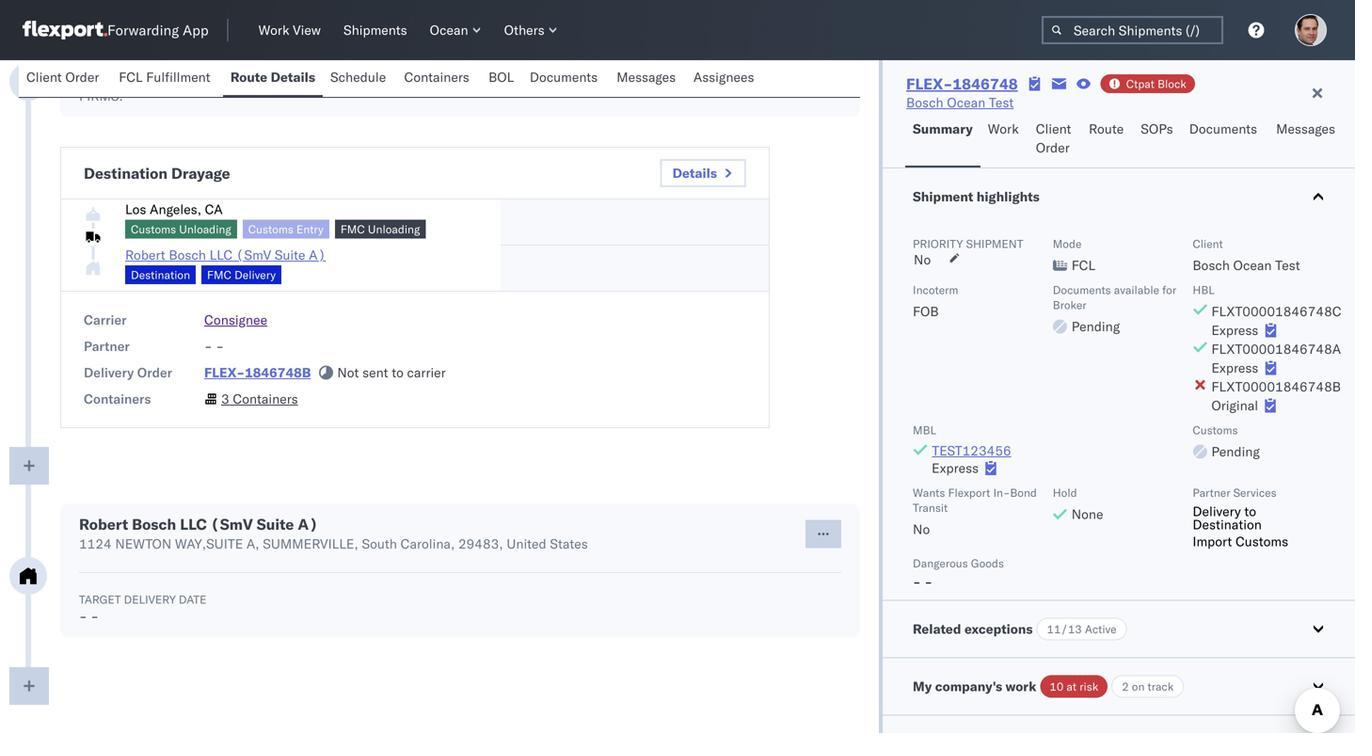 Task type: locate. For each thing, give the bounding box(es) containing it.
delivery down carrier
[[84, 364, 134, 381]]

fcl inside 'button'
[[119, 69, 143, 85]]

los up "firms:"
[[79, 68, 100, 84]]

1 vertical spatial united
[[507, 536, 547, 552]]

angeles,
[[107, 47, 170, 66], [104, 68, 155, 84], [150, 201, 202, 218]]

customs entry
[[248, 222, 324, 236]]

0 horizontal spatial partner
[[84, 338, 130, 355]]

2 horizontal spatial containers
[[404, 69, 470, 85]]

1 vertical spatial documents button
[[1182, 112, 1269, 168]]

0 vertical spatial documents
[[530, 69, 598, 85]]

1 vertical spatial order
[[1036, 139, 1070, 156]]

2 vertical spatial destination
[[1193, 516, 1263, 533]]

1 vertical spatial client order button
[[1029, 112, 1082, 168]]

fcl for fcl fulfillment
[[119, 69, 143, 85]]

view
[[293, 22, 321, 38]]

work
[[259, 22, 290, 38], [988, 121, 1019, 137]]

1 vertical spatial los
[[79, 68, 100, 84]]

1 horizontal spatial documents button
[[1182, 112, 1269, 168]]

wants
[[913, 486, 946, 500]]

0 vertical spatial client order
[[26, 69, 99, 85]]

hbl
[[1193, 283, 1215, 297]]

0 horizontal spatial ocean
[[430, 22, 469, 38]]

0 vertical spatial to
[[392, 364, 404, 381]]

partner left services
[[1193, 486, 1231, 500]]

bosch for client bosch ocean test incoterm fob
[[1193, 257, 1231, 274]]

1 horizontal spatial messages button
[[1269, 112, 1346, 168]]

0 horizontal spatial details
[[271, 69, 315, 85]]

0 horizontal spatial client order button
[[19, 60, 111, 97]]

work down 1846748 on the right of the page
[[988, 121, 1019, 137]]

no down priority
[[914, 251, 931, 268]]

1 horizontal spatial flex-
[[907, 74, 953, 93]]

to down services
[[1245, 503, 1257, 520]]

0 vertical spatial llc
[[210, 247, 233, 263]]

1 vertical spatial express
[[1212, 360, 1259, 376]]

(smv up fmc delivery
[[236, 247, 271, 263]]

delivery
[[235, 268, 276, 282], [84, 364, 134, 381], [1193, 503, 1242, 520], [124, 593, 176, 607]]

test
[[990, 94, 1014, 111], [1276, 257, 1301, 274]]

0 horizontal spatial containers
[[84, 391, 151, 407]]

(smv inside robert bosch llc (smv suite a) 1124 newton way,suite a, summerville, south carolina, 29483, united states
[[211, 515, 253, 534]]

client order button up 'highlights'
[[1029, 112, 1082, 168]]

2 vertical spatial express
[[932, 460, 979, 476]]

1 horizontal spatial client
[[1036, 121, 1072, 137]]

documents up broker
[[1053, 283, 1112, 297]]

partner services delivery to destination import customs dangerous goods - -
[[913, 486, 1289, 590]]

containers down delivery order
[[84, 391, 151, 407]]

bosch up newton
[[132, 515, 176, 534]]

flex-
[[907, 74, 953, 93], [204, 364, 245, 381]]

ca down drayage
[[205, 201, 223, 218]]

1 horizontal spatial details
[[673, 165, 718, 181]]

0 horizontal spatial states
[[228, 68, 266, 84]]

partner inside partner services delivery to destination import customs dangerous goods - -
[[1193, 486, 1231, 500]]

1 vertical spatial a)
[[298, 515, 318, 534]]

delivery inside partner services delivery to destination import customs dangerous goods - -
[[1193, 503, 1242, 520]]

1 horizontal spatial messages
[[1277, 121, 1336, 137]]

a) inside robert bosch llc (smv suite a) 1124 newton way,suite a, summerville, south carolina, 29483, united states
[[298, 515, 318, 534]]

client order right work button
[[1036, 121, 1072, 156]]

0 horizontal spatial to
[[392, 364, 404, 381]]

documents for topmost documents button
[[530, 69, 598, 85]]

0 vertical spatial client
[[26, 69, 62, 85]]

destination
[[84, 164, 168, 183], [131, 268, 190, 282], [1193, 516, 1263, 533]]

1 vertical spatial angeles,
[[104, 68, 155, 84]]

ocean
[[430, 22, 469, 38], [947, 94, 986, 111], [1234, 257, 1273, 274]]

0 vertical spatial a)
[[309, 247, 326, 263]]

fulfillment
[[146, 69, 211, 85]]

destination up "import"
[[1193, 516, 1263, 533]]

ocean inside button
[[430, 22, 469, 38]]

route left sops
[[1089, 121, 1124, 137]]

to right sent
[[392, 364, 404, 381]]

fcl
[[119, 69, 143, 85], [1072, 257, 1096, 274]]

1 vertical spatial fmc
[[207, 268, 232, 282]]

1 vertical spatial destination
[[131, 268, 190, 282]]

suite up a,
[[257, 515, 294, 534]]

fcl down mode
[[1072, 257, 1096, 274]]

2 vertical spatial client
[[1193, 237, 1224, 251]]

delivery up "import"
[[1193, 503, 1242, 520]]

containers down ocean button
[[404, 69, 470, 85]]

client right work button
[[1036, 121, 1072, 137]]

work left view
[[259, 22, 290, 38]]

suite inside robert bosch llc (smv suite a) 1124 newton way,suite a, summerville, south carolina, 29483, united states
[[257, 515, 294, 534]]

ca
[[174, 47, 195, 66], [205, 201, 223, 218]]

client down flexport. image
[[26, 69, 62, 85]]

work view link
[[251, 18, 329, 42]]

a) down entry
[[309, 247, 326, 263]]

angeles, for los angeles, ca los angeles, ca, united states firms: - -
[[107, 47, 170, 66]]

summary
[[913, 121, 973, 137]]

documents
[[530, 69, 598, 85], [1190, 121, 1258, 137], [1053, 283, 1112, 297]]

express down test123456 button
[[932, 460, 979, 476]]

unloading up robert bosch llc (smv suite a)
[[179, 222, 231, 236]]

0 horizontal spatial documents
[[530, 69, 598, 85]]

0 vertical spatial test
[[990, 94, 1014, 111]]

0 horizontal spatial fcl
[[119, 69, 143, 85]]

documents for the bottommost documents button
[[1190, 121, 1258, 137]]

express for flxt00001846748a
[[1212, 360, 1259, 376]]

a) up summerville,
[[298, 515, 318, 534]]

a,
[[247, 536, 260, 552]]

0 vertical spatial route
[[231, 69, 268, 85]]

client
[[26, 69, 62, 85], [1036, 121, 1072, 137], [1193, 237, 1224, 251]]

1 vertical spatial work
[[988, 121, 1019, 137]]

express for flxt00001846748c
[[1212, 322, 1259, 339]]

0 vertical spatial destination
[[84, 164, 168, 183]]

1 horizontal spatial documents
[[1053, 283, 1112, 297]]

2 vertical spatial los
[[125, 201, 146, 218]]

1 horizontal spatial unloading
[[368, 222, 420, 236]]

(smv
[[236, 247, 271, 263], [211, 515, 253, 534]]

0 vertical spatial robert
[[125, 247, 165, 263]]

1 vertical spatial states
[[550, 536, 588, 552]]

others button
[[497, 18, 566, 42]]

llc inside robert bosch llc (smv suite a) 1124 newton way,suite a, summerville, south carolina, 29483, united states
[[180, 515, 207, 534]]

1 horizontal spatial united
[[507, 536, 547, 552]]

1124
[[79, 536, 112, 552]]

unloading right entry
[[368, 222, 420, 236]]

los angeles, ca los angeles, ca, united states firms: - -
[[79, 47, 266, 104]]

0 horizontal spatial messages button
[[609, 60, 686, 97]]

0 horizontal spatial llc
[[180, 515, 207, 534]]

1 unloading from the left
[[179, 222, 231, 236]]

1 horizontal spatial route
[[1089, 121, 1124, 137]]

1 vertical spatial details
[[673, 165, 718, 181]]

llc up fmc delivery
[[210, 247, 233, 263]]

destination inside partner services delivery to destination import customs dangerous goods - -
[[1193, 516, 1263, 533]]

los angeles, ca
[[125, 201, 223, 218]]

1 vertical spatial documents
[[1190, 121, 1258, 137]]

order for the client order button to the bottom
[[1036, 139, 1070, 156]]

angeles, down the forwarding
[[107, 47, 170, 66]]

1 horizontal spatial fmc
[[341, 222, 365, 236]]

2 vertical spatial documents
[[1053, 283, 1112, 297]]

none
[[1072, 506, 1104, 523]]

no
[[914, 251, 931, 268], [913, 521, 931, 538]]

united inside los angeles, ca los angeles, ca, united states firms: - -
[[184, 68, 224, 84]]

shipments link
[[336, 18, 415, 42]]

dangerous
[[913, 556, 969, 571]]

ctpat
[[1127, 77, 1155, 91]]

ocean down flex-1846748
[[947, 94, 986, 111]]

customs down services
[[1236, 533, 1289, 550]]

10 at risk
[[1050, 680, 1099, 694]]

states right '29483,'
[[550, 536, 588, 552]]

schedule button
[[323, 60, 397, 97]]

0 horizontal spatial pending
[[1072, 318, 1121, 335]]

ocean up containers button
[[430, 22, 469, 38]]

no down the transit in the right of the page
[[913, 521, 931, 538]]

1 horizontal spatial partner
[[1193, 486, 1231, 500]]

forwarding
[[107, 21, 179, 39]]

0 horizontal spatial ca
[[174, 47, 195, 66]]

los
[[79, 47, 104, 66], [79, 68, 100, 84], [125, 201, 146, 218]]

flexport. image
[[23, 21, 107, 40]]

states inside robert bosch llc (smv suite a) 1124 newton way,suite a, summerville, south carolina, 29483, united states
[[550, 536, 588, 552]]

ocean button
[[422, 18, 489, 42]]

1 horizontal spatial ocean
[[947, 94, 986, 111]]

bosch inside robert bosch llc (smv suite a) 1124 newton way,suite a, summerville, south carolina, 29483, united states
[[132, 515, 176, 534]]

schedule
[[331, 69, 386, 85]]

to
[[392, 364, 404, 381], [1245, 503, 1257, 520]]

messages
[[617, 69, 676, 85], [1277, 121, 1336, 137]]

1 horizontal spatial states
[[550, 536, 588, 552]]

0 vertical spatial states
[[228, 68, 266, 84]]

date
[[179, 593, 207, 607]]

documents button down the others button in the top of the page
[[522, 60, 609, 97]]

1 vertical spatial partner
[[1193, 486, 1231, 500]]

hold
[[1053, 486, 1078, 500]]

1 vertical spatial pending
[[1212, 443, 1261, 460]]

angeles, up customs unloading at the top of the page
[[150, 201, 202, 218]]

los down forwarding app link
[[79, 47, 104, 66]]

0 horizontal spatial route
[[231, 69, 268, 85]]

2 unloading from the left
[[368, 222, 420, 236]]

states
[[228, 68, 266, 84], [550, 536, 588, 552]]

suite for robert bosch llc (smv suite a)
[[275, 247, 306, 263]]

partner
[[84, 338, 130, 355], [1193, 486, 1231, 500]]

0 vertical spatial los
[[79, 47, 104, 66]]

0 vertical spatial pending
[[1072, 318, 1121, 335]]

10
[[1050, 680, 1064, 694]]

11/13
[[1048, 622, 1083, 637]]

pending down broker
[[1072, 318, 1121, 335]]

0 vertical spatial express
[[1212, 322, 1259, 339]]

shipments
[[344, 22, 407, 38]]

llc up 'way,suite'
[[180, 515, 207, 534]]

customs down los angeles, ca
[[131, 222, 176, 236]]

los for los angeles, ca
[[125, 201, 146, 218]]

(smv up a,
[[211, 515, 253, 534]]

robert for robert bosch llc (smv suite a)
[[125, 247, 165, 263]]

robert up the 1124
[[79, 515, 128, 534]]

3
[[221, 391, 229, 407]]

express up original
[[1212, 360, 1259, 376]]

1 vertical spatial ca
[[205, 201, 223, 218]]

fmc down robert bosch llc (smv suite a) link
[[207, 268, 232, 282]]

2 horizontal spatial ocean
[[1234, 257, 1273, 274]]

documents button right sops
[[1182, 112, 1269, 168]]

0 horizontal spatial flex-
[[204, 364, 245, 381]]

delivery left date
[[124, 593, 176, 607]]

flxt00001846748a
[[1212, 341, 1342, 357]]

ocean up flxt00001846748c
[[1234, 257, 1273, 274]]

destination for destination
[[131, 268, 190, 282]]

1 vertical spatial client order
[[1036, 121, 1072, 156]]

ca inside los angeles, ca los angeles, ca, united states firms: - -
[[174, 47, 195, 66]]

bosch down customs unloading at the top of the page
[[169, 247, 206, 263]]

documents available for broker
[[1053, 283, 1177, 312]]

destination down customs unloading at the top of the page
[[131, 268, 190, 282]]

robert down customs unloading at the top of the page
[[125, 247, 165, 263]]

related exceptions
[[913, 621, 1033, 637]]

0 vertical spatial fmc
[[341, 222, 365, 236]]

route
[[231, 69, 268, 85], [1089, 121, 1124, 137]]

client order button down flexport. image
[[19, 60, 111, 97]]

work inside button
[[988, 121, 1019, 137]]

services
[[1234, 486, 1277, 500]]

client inside client bosch ocean test incoterm fob
[[1193, 237, 1224, 251]]

south
[[362, 536, 397, 552]]

partner for partner services delivery to destination import customs dangerous goods - -
[[1193, 486, 1231, 500]]

customs down original
[[1193, 423, 1239, 437]]

bosch inside client bosch ocean test incoterm fob
[[1193, 257, 1231, 274]]

order inside client order
[[1036, 139, 1070, 156]]

1 horizontal spatial ca
[[205, 201, 223, 218]]

- -
[[204, 338, 224, 355]]

1 horizontal spatial to
[[1245, 503, 1257, 520]]

flex-1846748b button
[[204, 364, 311, 381]]

fmc right entry
[[341, 222, 365, 236]]

test up flxt00001846748c
[[1276, 257, 1301, 274]]

1 vertical spatial ocean
[[947, 94, 986, 111]]

documents right sops
[[1190, 121, 1258, 137]]

unloading for customs unloading
[[179, 222, 231, 236]]

flex- up bosch ocean test
[[907, 74, 953, 93]]

unloading for fmc unloading
[[368, 222, 420, 236]]

1 horizontal spatial pending
[[1212, 443, 1261, 460]]

flex- up 3
[[204, 364, 245, 381]]

documents inside documents available for broker
[[1053, 283, 1112, 297]]

bol button
[[481, 60, 522, 97]]

a) for robert bosch llc (smv suite a)
[[309, 247, 326, 263]]

0 horizontal spatial fmc
[[207, 268, 232, 282]]

client up hbl
[[1193, 237, 1224, 251]]

containers down flex-1846748b
[[233, 391, 298, 407]]

0 vertical spatial angeles,
[[107, 47, 170, 66]]

client order up "firms:"
[[26, 69, 99, 85]]

customs inside partner services delivery to destination import customs dangerous goods - -
[[1236, 533, 1289, 550]]

2 vertical spatial ocean
[[1234, 257, 1273, 274]]

fob
[[913, 303, 939, 320]]

bosch up hbl
[[1193, 257, 1231, 274]]

1 vertical spatial to
[[1245, 503, 1257, 520]]

1 vertical spatial robert
[[79, 515, 128, 534]]

flexport
[[949, 486, 991, 500]]

sent
[[363, 364, 388, 381]]

test down 1846748 on the right of the page
[[990, 94, 1014, 111]]

0 horizontal spatial united
[[184, 68, 224, 84]]

order for the client order button to the top
[[65, 69, 99, 85]]

destination for destination drayage
[[84, 164, 168, 183]]

suite down 'customs entry'
[[275, 247, 306, 263]]

united right ca,
[[184, 68, 224, 84]]

express up 'flxt00001846748a'
[[1212, 322, 1259, 339]]

flxt00001846748b
[[1212, 379, 1342, 395]]

entry
[[297, 222, 324, 236]]

1 vertical spatial fcl
[[1072, 257, 1096, 274]]

0 horizontal spatial client
[[26, 69, 62, 85]]

import
[[1193, 533, 1233, 550]]

documents down the others button in the top of the page
[[530, 69, 598, 85]]

2 horizontal spatial documents
[[1190, 121, 1258, 137]]

mode
[[1053, 237, 1082, 251]]

customs left entry
[[248, 222, 294, 236]]

2 horizontal spatial client
[[1193, 237, 1224, 251]]

partner down carrier
[[84, 338, 130, 355]]

0 vertical spatial ocean
[[430, 22, 469, 38]]

0 vertical spatial work
[[259, 22, 290, 38]]

los down the destination drayage
[[125, 201, 146, 218]]

2 vertical spatial angeles,
[[150, 201, 202, 218]]

1 vertical spatial (smv
[[211, 515, 253, 534]]

bosch for robert bosch llc (smv suite a) 1124 newton way,suite a, summerville, south carolina, 29483, united states
[[132, 515, 176, 534]]

delivery down robert bosch llc (smv suite a)
[[235, 268, 276, 282]]

messages button
[[609, 60, 686, 97], [1269, 112, 1346, 168]]

1 vertical spatial route
[[1089, 121, 1124, 137]]

pending up services
[[1212, 443, 1261, 460]]

robert
[[125, 247, 165, 263], [79, 515, 128, 534]]

0 vertical spatial flex-
[[907, 74, 953, 93]]

pending for documents available for broker
[[1072, 318, 1121, 335]]

states down work view link
[[228, 68, 266, 84]]

on
[[1133, 680, 1145, 694]]

angeles, up "firms:"
[[104, 68, 155, 84]]

0 vertical spatial suite
[[275, 247, 306, 263]]

shipment highlights
[[913, 188, 1040, 205]]

ca up fulfillment
[[174, 47, 195, 66]]

0 vertical spatial messages
[[617, 69, 676, 85]]

client order for the client order button to the bottom
[[1036, 121, 1072, 156]]

robert inside robert bosch llc (smv suite a) 1124 newton way,suite a, summerville, south carolina, 29483, united states
[[79, 515, 128, 534]]

fcl up "firms:"
[[119, 69, 143, 85]]

1 horizontal spatial work
[[988, 121, 1019, 137]]

sops
[[1141, 121, 1174, 137]]

0 vertical spatial ca
[[174, 47, 195, 66]]

route down work view link
[[231, 69, 268, 85]]

ca,
[[159, 68, 181, 84]]

flex- for 1846748
[[907, 74, 953, 93]]

united right '29483,'
[[507, 536, 547, 552]]

destination up los angeles, ca
[[84, 164, 168, 183]]



Task type: describe. For each thing, give the bounding box(es) containing it.
test123456
[[933, 443, 1012, 459]]

assignees button
[[686, 60, 766, 97]]

available
[[1115, 283, 1160, 297]]

bosch for robert bosch llc (smv suite a)
[[169, 247, 206, 263]]

carrier
[[407, 364, 446, 381]]

work for work view
[[259, 22, 290, 38]]

fmc for fmc delivery
[[207, 268, 232, 282]]

my company's work
[[913, 678, 1037, 695]]

0 horizontal spatial test
[[990, 94, 1014, 111]]

my
[[913, 678, 932, 695]]

test inside client bosch ocean test incoterm fob
[[1276, 257, 1301, 274]]

2 on track
[[1123, 680, 1174, 694]]

target
[[79, 593, 121, 607]]

no inside wants flexport in-bond transit no
[[913, 521, 931, 538]]

containers inside button
[[404, 69, 470, 85]]

forwarding app
[[107, 21, 209, 39]]

0 vertical spatial documents button
[[522, 60, 609, 97]]

fcl fulfillment button
[[111, 60, 223, 97]]

for
[[1163, 283, 1177, 297]]

app
[[183, 21, 209, 39]]

pending for customs
[[1212, 443, 1261, 460]]

containers button
[[397, 60, 481, 97]]

company's
[[936, 678, 1003, 695]]

bosch ocean test
[[907, 94, 1014, 111]]

bol
[[489, 69, 514, 85]]

route details button
[[223, 60, 323, 97]]

block
[[1158, 77, 1187, 91]]

summerville,
[[263, 536, 359, 552]]

exceptions
[[965, 621, 1033, 637]]

customs for customs
[[1193, 423, 1239, 437]]

Search Shipments (/) text field
[[1042, 16, 1224, 44]]

route for route
[[1089, 121, 1124, 137]]

firms:
[[79, 88, 123, 104]]

11/13 active
[[1048, 622, 1117, 637]]

llc for robert bosch llc (smv suite a)
[[210, 247, 233, 263]]

customs for customs unloading
[[131, 222, 176, 236]]

incoterm
[[913, 283, 959, 297]]

1 horizontal spatial containers
[[233, 391, 298, 407]]

1 vertical spatial client
[[1036, 121, 1072, 137]]

carolina,
[[401, 536, 455, 552]]

(smv for robert bosch llc (smv suite a) 1124 newton way,suite a, summerville, south carolina, 29483, united states
[[211, 515, 253, 534]]

messages for top messages button
[[617, 69, 676, 85]]

flex-1846748 link
[[907, 74, 1019, 93]]

a) for robert bosch llc (smv suite a) 1124 newton way,suite a, summerville, south carolina, 29483, united states
[[298, 515, 318, 534]]

fcl fulfillment
[[119, 69, 211, 85]]

bond
[[1011, 486, 1038, 500]]

shipment
[[913, 188, 974, 205]]

newton
[[115, 536, 172, 552]]

carrier
[[84, 312, 127, 328]]

bosch up summary on the right top of page
[[907, 94, 944, 111]]

customs unloading
[[131, 222, 231, 236]]

1 vertical spatial messages button
[[1269, 112, 1346, 168]]

1846748
[[953, 74, 1019, 93]]

documents for documents available for broker
[[1053, 283, 1112, 297]]

work view
[[259, 22, 321, 38]]

others
[[504, 22, 545, 38]]

goods
[[971, 556, 1005, 571]]

consignee link
[[204, 312, 268, 328]]

risk
[[1080, 680, 1099, 694]]

consignee
[[204, 312, 268, 328]]

flex- for 1846748b
[[204, 364, 245, 381]]

destination drayage
[[84, 164, 230, 183]]

to inside partner services delivery to destination import customs dangerous goods - -
[[1245, 503, 1257, 520]]

ca for los angeles, ca
[[205, 201, 223, 218]]

flxt00001846748c
[[1212, 303, 1342, 320]]

3 containers
[[221, 391, 298, 407]]

highlights
[[977, 188, 1040, 205]]

delivery order
[[84, 364, 172, 381]]

sops button
[[1134, 112, 1182, 168]]

suite for robert bosch llc (smv suite a) 1124 newton way,suite a, summerville, south carolina, 29483, united states
[[257, 515, 294, 534]]

robert for robert bosch llc (smv suite a) 1124 newton way,suite a, summerville, south carolina, 29483, united states
[[79, 515, 128, 534]]

robert bosch llc (smv suite a) 1124 newton way,suite a, summerville, south carolina, 29483, united states
[[79, 515, 588, 552]]

0 vertical spatial messages button
[[609, 60, 686, 97]]

0 vertical spatial client order button
[[19, 60, 111, 97]]

shipment highlights button
[[883, 169, 1356, 225]]

(smv for robert bosch llc (smv suite a)
[[236, 247, 271, 263]]

route details
[[231, 69, 315, 85]]

0 vertical spatial no
[[914, 251, 931, 268]]

client order for the client order button to the top
[[26, 69, 99, 85]]

angeles, for los angeles, ca
[[150, 201, 202, 218]]

messages for messages button to the bottom
[[1277, 121, 1336, 137]]

llc for robert bosch llc (smv suite a) 1124 newton way,suite a, summerville, south carolina, 29483, united states
[[180, 515, 207, 534]]

route for route details
[[231, 69, 268, 85]]

los for los angeles, ca los angeles, ca, united states firms: - -
[[79, 47, 104, 66]]

fmc delivery
[[207, 268, 276, 282]]

ocean inside client bosch ocean test incoterm fob
[[1234, 257, 1273, 274]]

shipment
[[967, 237, 1024, 251]]

at
[[1067, 680, 1077, 694]]

flex-1846748b
[[204, 364, 311, 381]]

priority shipment
[[913, 237, 1024, 251]]

0 vertical spatial details
[[271, 69, 315, 85]]

robert bosch llc (smv suite a) link
[[125, 247, 326, 263]]

states inside los angeles, ca los angeles, ca, united states firms: - -
[[228, 68, 266, 84]]

transit
[[913, 501, 948, 515]]

united inside robert bosch llc (smv suite a) 1124 newton way,suite a, summerville, south carolina, 29483, united states
[[507, 536, 547, 552]]

not sent to carrier
[[337, 364, 446, 381]]

assignees
[[694, 69, 755, 85]]

1846748b
[[245, 364, 311, 381]]

fcl for fcl
[[1072, 257, 1096, 274]]

2 vertical spatial order
[[137, 364, 172, 381]]

robert bosch llc (smv suite a)
[[125, 247, 326, 263]]

work button
[[981, 112, 1029, 168]]

customs for customs entry
[[248, 222, 294, 236]]

drayage
[[171, 164, 230, 183]]

fmc for fmc unloading
[[341, 222, 365, 236]]

broker
[[1053, 298, 1087, 312]]

ctpat block
[[1127, 77, 1187, 91]]

partner for partner
[[84, 338, 130, 355]]

ca for los angeles, ca los angeles, ca, united states firms: - -
[[174, 47, 195, 66]]

bosch ocean test link
[[907, 93, 1014, 112]]

details button
[[661, 159, 747, 187]]

not
[[337, 364, 359, 381]]

active
[[1085, 622, 1117, 637]]

work for work
[[988, 121, 1019, 137]]

delivery inside the target delivery date - -
[[124, 593, 176, 607]]

mbl
[[913, 423, 937, 437]]



Task type: vqa. For each thing, say whether or not it's contained in the screenshot.


